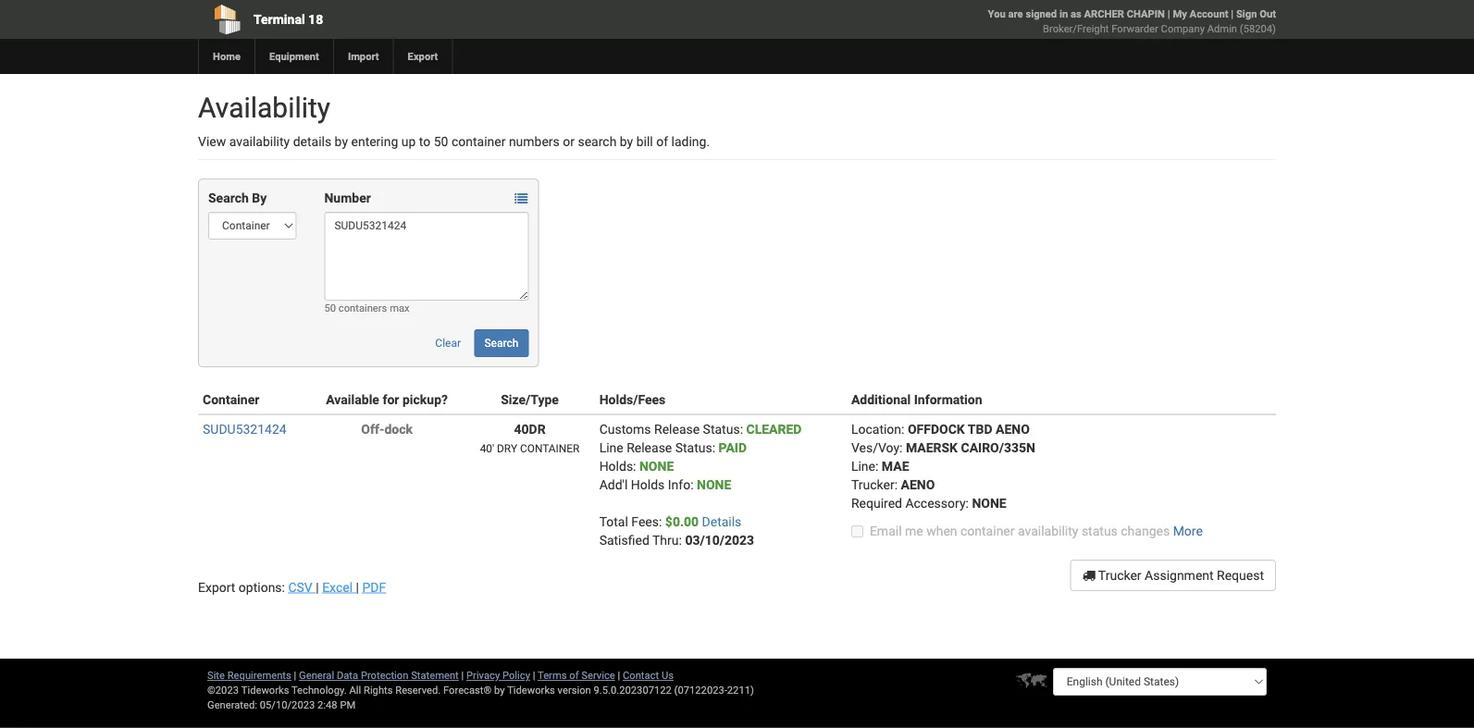 Task type: describe. For each thing, give the bounding box(es) containing it.
reserved.
[[396, 685, 441, 697]]

details
[[293, 134, 332, 149]]

you are signed in as archer chapin | my account | sign out broker/freight forwarder company admin (58204)
[[988, 8, 1277, 35]]

search
[[578, 134, 617, 149]]

truck image
[[1083, 569, 1096, 582]]

admin
[[1208, 23, 1238, 35]]

number
[[324, 190, 371, 206]]

excel link
[[322, 580, 356, 595]]

home link
[[198, 39, 255, 74]]

1 vertical spatial availability
[[1018, 524, 1079, 539]]

statement
[[411, 670, 459, 682]]

search for search
[[485, 337, 519, 350]]

numbers
[[509, 134, 560, 149]]

data
[[337, 670, 358, 682]]

export for export
[[408, 50, 438, 62]]

0 horizontal spatial aeno
[[901, 477, 935, 493]]

0 horizontal spatial container
[[452, 134, 506, 149]]

equipment link
[[255, 39, 333, 74]]

40dr 40' dry container
[[480, 422, 580, 455]]

assignment
[[1145, 568, 1214, 583]]

off-
[[361, 422, 385, 437]]

pm
[[340, 699, 356, 711]]

export options: csv | excel | pdf
[[198, 580, 386, 595]]

up
[[402, 134, 416, 149]]

version
[[558, 685, 591, 697]]

rights
[[364, 685, 393, 697]]

| left sign
[[1232, 8, 1234, 20]]

add'l
[[600, 477, 628, 493]]

thru:
[[653, 533, 682, 548]]

details
[[702, 514, 742, 530]]

info:
[[668, 477, 694, 493]]

my account link
[[1173, 8, 1229, 20]]

sudu5321424 link
[[203, 422, 287, 437]]

0 vertical spatial 50
[[434, 134, 448, 149]]

chapin
[[1127, 8, 1166, 20]]

pickup?
[[403, 392, 448, 407]]

| up forecast®
[[462, 670, 464, 682]]

18
[[308, 12, 323, 27]]

terms of service link
[[538, 670, 615, 682]]

05/10/2023
[[260, 699, 315, 711]]

out
[[1260, 8, 1277, 20]]

requirements
[[227, 670, 291, 682]]

as
[[1071, 8, 1082, 20]]

terminal 18
[[254, 12, 323, 27]]

containers
[[339, 302, 387, 314]]

location : offdock tbd aeno ves/voy: maersk cairo/335n line: mae trucker: aeno required accessory : none
[[852, 422, 1036, 511]]

0 vertical spatial status
[[703, 422, 740, 437]]

holds/fees
[[600, 392, 666, 407]]

show list image
[[515, 192, 528, 205]]

in
[[1060, 8, 1069, 20]]

search by
[[208, 190, 267, 206]]

dock
[[385, 422, 413, 437]]

you
[[988, 8, 1006, 20]]

entering
[[351, 134, 398, 149]]

size/type
[[501, 392, 559, 407]]

pdf
[[362, 580, 386, 595]]

container
[[203, 392, 260, 407]]

| up "9.5.0.202307122"
[[618, 670, 620, 682]]

terminal
[[254, 12, 305, 27]]

options:
[[239, 580, 285, 595]]

line:
[[852, 459, 879, 474]]

clear
[[435, 337, 461, 350]]

trucker assignment request
[[1096, 568, 1265, 583]]

of inside site requirements | general data protection statement | privacy policy | terms of service | contact us ©2023 tideworks technology. all rights reserved. forecast® by tideworks version 9.5.0.202307122 (07122023-2211) generated: 05/10/2023 2:48 pm
[[570, 670, 579, 682]]

: up 'paid'
[[740, 422, 743, 437]]

general data protection statement link
[[299, 670, 459, 682]]

none for line:
[[972, 496, 1007, 511]]

export for export options: csv | excel | pdf
[[198, 580, 236, 595]]

9.5.0.202307122
[[594, 685, 672, 697]]

csv
[[288, 580, 313, 595]]

search for search by
[[208, 190, 249, 206]]

(07122023-
[[675, 685, 728, 697]]

| left general
[[294, 670, 297, 682]]

1 horizontal spatial aeno
[[996, 422, 1030, 437]]

fees:
[[632, 514, 662, 530]]

trucker:
[[852, 477, 898, 493]]

(58204)
[[1240, 23, 1277, 35]]

container
[[520, 442, 580, 455]]

view
[[198, 134, 226, 149]]

: left 'paid'
[[713, 440, 716, 455]]

cleared
[[747, 422, 802, 437]]

| left my
[[1168, 8, 1171, 20]]

total fees: $0.00 details satisfied thru: 03/10/2023
[[600, 514, 755, 548]]

changes
[[1121, 524, 1170, 539]]

trucker
[[1099, 568, 1142, 583]]

paid
[[719, 440, 747, 455]]

clear button
[[425, 330, 471, 357]]

by inside site requirements | general data protection statement | privacy policy | terms of service | contact us ©2023 tideworks technology. all rights reserved. forecast® by tideworks version 9.5.0.202307122 (07122023-2211) generated: 05/10/2023 2:48 pm
[[494, 685, 505, 697]]

dry
[[497, 442, 518, 455]]

export link
[[393, 39, 452, 74]]

2:48
[[318, 699, 338, 711]]

status
[[1082, 524, 1118, 539]]

40dr
[[514, 422, 546, 437]]

excel
[[322, 580, 353, 595]]

location
[[852, 422, 902, 437]]



Task type: locate. For each thing, give the bounding box(es) containing it.
by down privacy policy link
[[494, 685, 505, 697]]

total
[[600, 514, 628, 530]]

account
[[1190, 8, 1229, 20]]

of up version
[[570, 670, 579, 682]]

2 horizontal spatial by
[[620, 134, 633, 149]]

0 vertical spatial search
[[208, 190, 249, 206]]

1 horizontal spatial container
[[961, 524, 1015, 539]]

maersk
[[906, 440, 958, 455]]

holds:
[[600, 459, 636, 474]]

customs
[[600, 422, 651, 437]]

service
[[582, 670, 615, 682]]

availability left status
[[1018, 524, 1079, 539]]

| left "pdf" at bottom
[[356, 580, 359, 595]]

company
[[1161, 23, 1205, 35]]

aeno up the cairo/335n
[[996, 422, 1030, 437]]

sign out link
[[1237, 8, 1277, 20]]

details link
[[702, 514, 742, 530]]

request
[[1217, 568, 1265, 583]]

to
[[419, 134, 431, 149]]

2211)
[[727, 685, 754, 697]]

container
[[452, 134, 506, 149], [961, 524, 1015, 539]]

Number text field
[[324, 212, 529, 301]]

container right when
[[961, 524, 1015, 539]]

home
[[213, 50, 241, 62]]

my
[[1173, 8, 1188, 20]]

by left bill
[[620, 134, 633, 149]]

©2023 tideworks
[[207, 685, 289, 697]]

search button
[[474, 330, 529, 357]]

: down the cairo/335n
[[966, 496, 969, 511]]

broker/freight
[[1043, 23, 1110, 35]]

email
[[870, 524, 902, 539]]

contact
[[623, 670, 659, 682]]

availability
[[198, 91, 331, 124]]

line
[[600, 440, 624, 455]]

0 vertical spatial aeno
[[996, 422, 1030, 437]]

tbd
[[968, 422, 993, 437]]

1 vertical spatial status
[[676, 440, 713, 455]]

1 vertical spatial none
[[697, 477, 732, 493]]

1 vertical spatial search
[[485, 337, 519, 350]]

search inside button
[[485, 337, 519, 350]]

status left 'paid'
[[676, 440, 713, 455]]

$0.00
[[665, 514, 699, 530]]

lading.
[[672, 134, 710, 149]]

export left options:
[[198, 580, 236, 595]]

export down terminal 18 link
[[408, 50, 438, 62]]

required
[[852, 496, 903, 511]]

status
[[703, 422, 740, 437], [676, 440, 713, 455]]

0 horizontal spatial export
[[198, 580, 236, 595]]

of right bill
[[657, 134, 668, 149]]

0 horizontal spatial of
[[570, 670, 579, 682]]

privacy
[[467, 670, 500, 682]]

1 vertical spatial 50
[[324, 302, 336, 314]]

mae
[[882, 459, 910, 474]]

50 left containers
[[324, 302, 336, 314]]

when
[[927, 524, 958, 539]]

trucker assignment request button
[[1071, 560, 1277, 592]]

site requirements link
[[207, 670, 291, 682]]

csv link
[[288, 580, 316, 595]]

0 horizontal spatial by
[[335, 134, 348, 149]]

status up 'paid'
[[703, 422, 740, 437]]

:
[[740, 422, 743, 437], [902, 422, 905, 437], [713, 440, 716, 455], [966, 496, 969, 511]]

aeno up accessory
[[901, 477, 935, 493]]

for
[[383, 392, 399, 407]]

me
[[905, 524, 924, 539]]

1 horizontal spatial by
[[494, 685, 505, 697]]

2 vertical spatial none
[[972, 496, 1007, 511]]

0 vertical spatial container
[[452, 134, 506, 149]]

signed
[[1026, 8, 1057, 20]]

policy
[[503, 670, 530, 682]]

| up tideworks
[[533, 670, 536, 682]]

1 vertical spatial container
[[961, 524, 1015, 539]]

1 vertical spatial aeno
[[901, 477, 935, 493]]

bill
[[637, 134, 653, 149]]

1 vertical spatial of
[[570, 670, 579, 682]]

availability down "availability"
[[229, 134, 290, 149]]

release down customs
[[627, 440, 672, 455]]

none inside location : offdock tbd aeno ves/voy: maersk cairo/335n line: mae trucker: aeno required accessory : none
[[972, 496, 1007, 511]]

generated:
[[207, 699, 257, 711]]

offdock
[[908, 422, 965, 437]]

site
[[207, 670, 225, 682]]

forecast®
[[443, 685, 492, 697]]

: up ves/voy:
[[902, 422, 905, 437]]

ves/voy:
[[852, 440, 903, 455]]

0 horizontal spatial search
[[208, 190, 249, 206]]

1 horizontal spatial availability
[[1018, 524, 1079, 539]]

us
[[662, 670, 674, 682]]

additional information
[[852, 392, 983, 407]]

general
[[299, 670, 334, 682]]

none right info:
[[697, 477, 732, 493]]

tideworks
[[507, 685, 555, 697]]

export
[[408, 50, 438, 62], [198, 580, 236, 595]]

| right the 'csv'
[[316, 580, 319, 595]]

0 horizontal spatial availability
[[229, 134, 290, 149]]

none
[[640, 459, 674, 474], [697, 477, 732, 493], [972, 496, 1007, 511]]

0 vertical spatial availability
[[229, 134, 290, 149]]

equipment
[[269, 50, 319, 62]]

0 vertical spatial release
[[655, 422, 700, 437]]

none right accessory
[[972, 496, 1007, 511]]

import
[[348, 50, 379, 62]]

1 vertical spatial export
[[198, 580, 236, 595]]

email me when container availability status changes more
[[870, 524, 1203, 539]]

cairo/335n
[[961, 440, 1036, 455]]

1 horizontal spatial of
[[657, 134, 668, 149]]

0 horizontal spatial 50
[[324, 302, 336, 314]]

aeno
[[996, 422, 1030, 437], [901, 477, 935, 493]]

1 horizontal spatial 50
[[434, 134, 448, 149]]

1 horizontal spatial export
[[408, 50, 438, 62]]

terminal 18 link
[[198, 0, 631, 39]]

additional
[[852, 392, 911, 407]]

more
[[1174, 524, 1203, 539]]

0 vertical spatial none
[[640, 459, 674, 474]]

container right to
[[452, 134, 506, 149]]

or
[[563, 134, 575, 149]]

40'
[[480, 442, 494, 455]]

search right the clear button
[[485, 337, 519, 350]]

None checkbox
[[852, 526, 864, 538]]

import link
[[333, 39, 393, 74]]

release right customs
[[655, 422, 700, 437]]

search left by
[[208, 190, 249, 206]]

by right details
[[335, 134, 348, 149]]

2 horizontal spatial none
[[972, 496, 1007, 511]]

none up holds on the bottom left
[[640, 459, 674, 474]]

1 horizontal spatial search
[[485, 337, 519, 350]]

50 right to
[[434, 134, 448, 149]]

are
[[1009, 8, 1024, 20]]

accessory
[[906, 496, 966, 511]]

1 vertical spatial release
[[627, 440, 672, 455]]

holds
[[631, 477, 665, 493]]

1 horizontal spatial none
[[697, 477, 732, 493]]

0 horizontal spatial none
[[640, 459, 674, 474]]

0 vertical spatial of
[[657, 134, 668, 149]]

0 vertical spatial export
[[408, 50, 438, 62]]

none for holds:
[[697, 477, 732, 493]]

off-dock
[[361, 422, 413, 437]]



Task type: vqa. For each thing, say whether or not it's contained in the screenshot.
Import
yes



